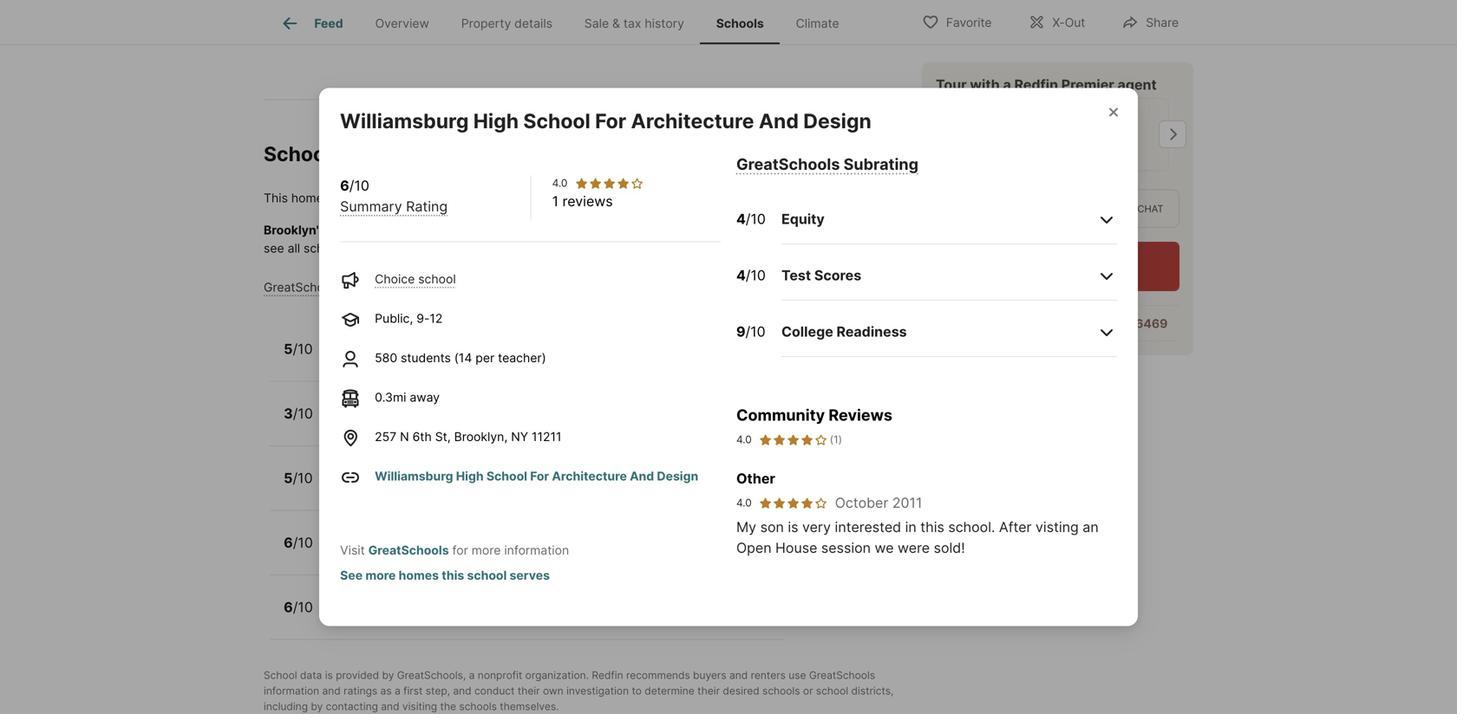 Task type: locate. For each thing, give the bounding box(es) containing it.
details
[[515, 16, 553, 31]]

preparatory inside "williamsburg preparatory school public, 9-12 • choice school • 0.3mi"
[[425, 527, 506, 544]]

1 vertical spatial williamsburg high school for architecture and design
[[375, 469, 699, 484]]

0.3mi left away
[[375, 390, 406, 405]]

2 4 from the top
[[737, 267, 746, 284]]

x-out
[[1053, 15, 1086, 30]]

williamsburg high school for architecture and design dialog
[[319, 88, 1138, 627]]

visit greatschools for more information
[[340, 544, 569, 558]]

by right including
[[311, 701, 323, 714]]

1 horizontal spatial tour
[[1058, 203, 1085, 215]]

is right son
[[788, 519, 799, 536]]

sale & tax history tab
[[569, 3, 700, 44]]

5
[[284, 341, 293, 358], [405, 352, 413, 367], [284, 470, 293, 487]]

nonprofit
[[478, 670, 523, 682]]

0 vertical spatial to
[[869, 223, 880, 238]]

within
[[339, 191, 374, 206]]

the inside first step, and conduct their own investigation to determine their desired schools or school districts, including by contacting and visiting the schools themselves.
[[440, 701, 456, 714]]

1 6- from the top
[[374, 417, 387, 432]]

premier
[[1062, 76, 1115, 93]]

2 horizontal spatial schools
[[763, 685, 800, 698]]

and for williamsburg high school for architecture and design element
[[759, 109, 799, 133]]

0 vertical spatial 4.0
[[552, 177, 568, 190]]

2 5 /10 from the top
[[284, 470, 313, 487]]

1 horizontal spatial schools
[[459, 701, 497, 714]]

/10 up summary rating link
[[349, 177, 369, 194]]

1 vertical spatial home
[[494, 352, 526, 367]]

williamsburg up 6 /10 summary rating
[[340, 109, 469, 133]]

8 inside john ericsson middle school 126 public, 6-8 • choice school • 0.3mi
[[387, 417, 395, 432]]

and up desired
[[730, 670, 748, 682]]

0 horizontal spatial for
[[530, 469, 549, 484]]

rating up public, 9-12
[[402, 280, 438, 295]]

1 horizontal spatial to
[[869, 223, 880, 238]]

architecture for williamsburg high school for architecture and design element
[[631, 109, 754, 133]]

we
[[875, 540, 894, 557]]

choice up see more homes this school serves link
[[414, 546, 454, 561]]

0 vertical spatial and
[[759, 109, 799, 133]]

0 horizontal spatial nyc
[[400, 191, 423, 206]]

please check the school district website to see all schools serving this home.
[[264, 223, 880, 256]]

1 horizontal spatial and
[[759, 109, 799, 133]]

None button
[[947, 97, 1016, 172], [1023, 98, 1093, 171], [1100, 98, 1170, 171], [947, 97, 1016, 172], [1023, 98, 1093, 171], [1100, 98, 1170, 171]]

greatschools link
[[368, 544, 449, 558]]

the right within
[[377, 191, 396, 206]]

more right see
[[366, 569, 396, 583]]

brooklyn's enrollment policy is not based solely on geography.
[[264, 223, 635, 238]]

1 vertical spatial tour
[[1058, 203, 1085, 215]]

0.4mi up 126
[[539, 352, 571, 367]]

solely
[[509, 223, 544, 238]]

2 4 /10 from the top
[[737, 267, 766, 284]]

4 /10
[[737, 211, 766, 228], [737, 267, 766, 284]]

design left other
[[657, 469, 699, 484]]

4.0 for october
[[737, 497, 752, 510]]

and for the williamsburg high school for architecture and design link on the left
[[630, 469, 654, 484]]

this
[[264, 191, 288, 206]]

1 vertical spatial 5 /10
[[284, 470, 313, 487]]

williamsburg
[[340, 109, 469, 133], [375, 469, 453, 484], [332, 527, 422, 544]]

this down policy
[[397, 241, 418, 256]]

1 vertical spatial a
[[469, 670, 475, 682]]

history
[[645, 16, 684, 31]]

to inside first step, and conduct their own investigation to determine their desired schools or school districts, including by contacting and visiting the schools themselves.
[[632, 685, 642, 698]]

nyc chancellor's office link
[[400, 191, 539, 206]]

public, up see
[[332, 546, 371, 561]]

tour for tour via video chat
[[1058, 203, 1085, 215]]

summary inside 6 /10 summary rating
[[340, 198, 402, 215]]

1 horizontal spatial for
[[595, 109, 627, 133]]

1 horizontal spatial their
[[698, 685, 720, 698]]

0 vertical spatial design
[[804, 109, 872, 133]]

see
[[340, 569, 363, 583]]

9- right visit
[[374, 546, 387, 561]]

for down 11211
[[530, 469, 549, 484]]

is inside my son is very interested in this school. after visting an open house session we were sold!
[[788, 519, 799, 536]]

0 vertical spatial 4
[[737, 211, 746, 228]]

is right the data
[[325, 670, 333, 682]]

preparatory inside conselyea preparatory school public, 6-8 • choice school • 0.4mi
[[407, 462, 488, 479]]

0.3mi away
[[375, 390, 440, 405]]

1 horizontal spatial architecture
[[631, 109, 754, 133]]

policy
[[396, 223, 432, 238]]

0 vertical spatial 0.4mi
[[539, 352, 571, 367]]

0 horizontal spatial their
[[518, 685, 540, 698]]

11211
[[532, 430, 562, 445]]

williamsburg up see
[[332, 527, 422, 544]]

0 vertical spatial home
[[291, 191, 323, 206]]

0 vertical spatial rating 4.0 out of 5 element
[[575, 177, 644, 190]]

•
[[416, 352, 423, 367], [529, 352, 536, 367], [398, 417, 405, 432], [493, 417, 500, 432], [398, 482, 405, 496], [493, 482, 500, 496], [404, 546, 410, 561], [498, 546, 505, 561]]

information inside williamsburg high school for architecture and design dialog
[[504, 544, 569, 558]]

and
[[759, 109, 799, 133], [630, 469, 654, 484]]

a right with
[[1003, 76, 1011, 93]]

0 vertical spatial 5 /10
[[284, 341, 313, 358]]

12 inside williamsburg high school for architecture and design dialog
[[430, 311, 443, 326]]

schools right the history at the left top of the page
[[716, 16, 764, 31]]

greatschools down 'all'
[[264, 280, 341, 295]]

tour with a redfin premier agent
[[936, 76, 1157, 93]]

(929) 552-6469 link
[[1070, 317, 1168, 332]]

0 vertical spatial 9-
[[417, 311, 430, 326]]

architecture
[[631, 109, 754, 133], [552, 469, 627, 484]]

2 vertical spatial the
[[440, 701, 456, 714]]

summary up enrollment
[[340, 198, 402, 215]]

0 vertical spatial information
[[504, 544, 569, 558]]

first step, and conduct their own investigation to determine their desired schools or school districts, including by contacting and visiting the schools themselves.
[[264, 685, 894, 714]]

a right as
[[395, 685, 401, 698]]

0 vertical spatial 6-
[[374, 417, 387, 432]]

public, down conselyea
[[332, 482, 371, 496]]

preparatory for conselyea
[[407, 462, 488, 479]]

0.3mi inside "williamsburg preparatory school public, 9-12 • choice school • 0.3mi"
[[509, 546, 540, 561]]

public, up 580
[[375, 311, 413, 326]]

0 vertical spatial rating
[[406, 198, 448, 215]]

6- inside john ericsson middle school 126 public, 6-8 • choice school • 0.3mi
[[374, 417, 387, 432]]

0 horizontal spatial more
[[366, 569, 396, 583]]

public, down john
[[332, 417, 371, 432]]

redfin right with
[[1015, 76, 1059, 93]]

john ericsson middle school 126 public, 6-8 • choice school • 0.3mi
[[332, 398, 555, 432]]

0.3mi inside williamsburg high school for architecture and design dialog
[[375, 390, 406, 405]]

architecture up -
[[631, 109, 754, 133]]

1 5 /10 from the top
[[284, 341, 313, 358]]

greatschools up districts,
[[809, 670, 876, 682]]

more
[[472, 544, 501, 558], [366, 569, 396, 583]]

0 horizontal spatial information
[[264, 685, 319, 698]]

tour left with
[[936, 76, 967, 93]]

0 vertical spatial 12
[[430, 311, 443, 326]]

preparatory down st,
[[407, 462, 488, 479]]

brooklyn,
[[454, 430, 508, 445]]

choice down 6th
[[408, 482, 448, 496]]

preparatory up see more homes this school serves
[[425, 527, 506, 544]]

greatschools
[[737, 155, 840, 174], [264, 280, 341, 295], [368, 544, 449, 558], [397, 670, 463, 682], [809, 670, 876, 682]]

6
[[340, 177, 349, 194], [284, 535, 293, 552], [284, 599, 293, 616]]

/10 left john
[[293, 405, 313, 422]]

9
[[737, 324, 746, 341]]

0 horizontal spatial a
[[395, 685, 401, 698]]

• down brooklyn,
[[493, 482, 500, 496]]

home
[[291, 191, 323, 206], [494, 352, 526, 367]]

williamsburg high school for architecture and design down 11211
[[375, 469, 699, 484]]

nyc right 1
[[567, 191, 590, 206]]

1 6 /10 from the top
[[284, 535, 313, 552]]

8 inside conselyea preparatory school public, 6-8 • choice school • 0.4mi
[[387, 482, 395, 496]]

public, inside "williamsburg preparatory school public, 9-12 • choice school • 0.3mi"
[[332, 546, 371, 561]]

high up "this home is within the nyc chancellor's office and nyc geog district #14 - brooklyn"
[[473, 109, 519, 133]]

1 horizontal spatial redfin
[[1015, 76, 1059, 93]]

1 horizontal spatial 0.4mi
[[539, 352, 571, 367]]

brooklyn
[[705, 191, 755, 206]]

information up including
[[264, 685, 319, 698]]

williamsburg high school for architecture and design element
[[340, 88, 893, 134]]

to
[[869, 223, 880, 238], [632, 685, 642, 698]]

0 vertical spatial schools
[[304, 241, 348, 256]]

tour inside list box
[[1058, 203, 1085, 215]]

n
[[400, 430, 409, 445]]

the right check
[[714, 223, 733, 238]]

1 vertical spatial the
[[714, 223, 733, 238]]

schools inside tab
[[716, 16, 764, 31]]

conselyea preparatory school public, 6-8 • choice school • 0.4mi
[[332, 462, 538, 496]]

interested
[[835, 519, 902, 536]]

• down conselyea
[[398, 482, 405, 496]]

test scores
[[782, 267, 862, 284]]

1 vertical spatial 4 /10
[[737, 267, 766, 284]]

schools up this
[[264, 142, 342, 166]]

next image
[[1159, 121, 1187, 149]]

2 vertical spatial 8
[[387, 482, 395, 496]]

schools tab
[[700, 3, 780, 44]]

choice down away
[[408, 417, 448, 432]]

4.0 up my
[[737, 497, 752, 510]]

next
[[978, 271, 1001, 283]]

public, prek-5 • serves this home • 0.4mi
[[332, 352, 571, 367]]

2 horizontal spatial a
[[1003, 76, 1011, 93]]

4.0 up other
[[737, 434, 752, 446]]

is
[[327, 191, 336, 206], [434, 223, 444, 238], [788, 519, 799, 536], [325, 670, 333, 682]]

1 vertical spatial preparatory
[[425, 527, 506, 544]]

(929) 552-6469
[[1070, 317, 1168, 332]]

brooklyn's
[[264, 223, 326, 238]]

0 vertical spatial 6 /10
[[284, 535, 313, 552]]

1 vertical spatial 4
[[737, 267, 746, 284]]

williamsburg high school for architecture and design for williamsburg high school for architecture and design element
[[340, 109, 872, 133]]

1 vertical spatial by
[[311, 701, 323, 714]]

9- inside "williamsburg preparatory school public, 9-12 • choice school • 0.3mi"
[[374, 546, 387, 561]]

1 vertical spatial redfin
[[592, 670, 623, 682]]

rating up policy
[[406, 198, 448, 215]]

0.4mi down ny
[[503, 482, 535, 496]]

middle
[[431, 398, 478, 415]]

1 vertical spatial rating
[[402, 280, 438, 295]]

rating 4.0 out of 5 element down 'community'
[[759, 433, 828, 448]]

subrating
[[844, 155, 919, 174]]

my son is very interested in this school. after visting an open house session we were sold!
[[737, 519, 1099, 557]]

rating 4.0 out of 5 element
[[575, 177, 644, 190], [759, 433, 828, 448], [759, 497, 828, 511]]

2 6- from the top
[[374, 482, 387, 496]]

1 horizontal spatial 12
[[430, 311, 443, 326]]

• down ericsson
[[398, 417, 405, 432]]

schools
[[716, 16, 764, 31], [264, 142, 342, 166]]

0 vertical spatial architecture
[[631, 109, 754, 133]]

school down middle
[[452, 417, 489, 432]]

for for the williamsburg high school for architecture and design link on the left
[[530, 469, 549, 484]]

,
[[463, 670, 466, 682]]

school inside please check the school district website to see all schools serving this home.
[[736, 223, 774, 238]]

1 vertical spatial for
[[530, 469, 549, 484]]

, a nonprofit organization. redfin recommends buyers and renters use greatschools information and ratings as a
[[264, 670, 876, 698]]

1 vertical spatial information
[[264, 685, 319, 698]]

0.3mi up "serves"
[[509, 546, 540, 561]]

(1)
[[830, 434, 842, 446]]

for for williamsburg high school for architecture and design element
[[595, 109, 627, 133]]

tab list
[[264, 0, 869, 44]]

0 vertical spatial the
[[377, 191, 396, 206]]

0 vertical spatial for
[[595, 109, 627, 133]]

0 horizontal spatial design
[[657, 469, 699, 484]]

to down recommends
[[632, 685, 642, 698]]

per
[[476, 351, 495, 366]]

/10 left college
[[746, 324, 766, 341]]

• left ny
[[493, 417, 500, 432]]

agent
[[1118, 76, 1157, 93]]

high for williamsburg high school for architecture and design element
[[473, 109, 519, 133]]

for up "geog"
[[595, 109, 627, 133]]

high down 257 n 6th st, brooklyn, ny 11211
[[456, 469, 484, 484]]

home right this
[[291, 191, 323, 206]]

8 down agent
[[1106, 116, 1127, 154]]

0 horizontal spatial 12
[[387, 546, 400, 561]]

6469
[[1136, 317, 1168, 332]]

6 /10 up the data
[[284, 599, 313, 616]]

as
[[380, 685, 392, 698]]

greatschools summary rating link
[[264, 280, 438, 295]]

0 vertical spatial more
[[472, 544, 501, 558]]

redfin up investigation
[[592, 670, 623, 682]]

0 vertical spatial high
[[473, 109, 519, 133]]

session
[[822, 540, 871, 557]]

1 4 from the top
[[737, 211, 746, 228]]

6- down conselyea
[[374, 482, 387, 496]]

/10 inside 6 /10 summary rating
[[349, 177, 369, 194]]

8 inside dec 8
[[1106, 116, 1127, 154]]

is left not
[[434, 223, 444, 238]]

see more homes this school serves
[[340, 569, 550, 583]]

1 horizontal spatial the
[[440, 701, 456, 714]]

0 vertical spatial schools
[[716, 16, 764, 31]]

provided
[[336, 670, 379, 682]]

and inside williamsburg high school for architecture and design element
[[759, 109, 799, 133]]

5 /10 up 3 /10
[[284, 341, 313, 358]]

2 vertical spatial 4.0
[[737, 497, 752, 510]]

1 vertical spatial 9-
[[374, 546, 387, 561]]

high
[[473, 109, 519, 133], [456, 469, 484, 484]]

0 horizontal spatial schools
[[264, 142, 342, 166]]

home right (14
[[494, 352, 526, 367]]

0 vertical spatial a
[[1003, 76, 1011, 93]]

2 horizontal spatial the
[[714, 223, 733, 238]]

2 vertical spatial williamsburg
[[332, 527, 422, 544]]

5 /10 for public, 6-8 • choice school • 0.4mi
[[284, 470, 313, 487]]

• up homes on the bottom left
[[404, 546, 410, 561]]

0 horizontal spatial 9-
[[374, 546, 387, 561]]

1 horizontal spatial information
[[504, 544, 569, 558]]

4 /10 left test on the right of the page
[[737, 267, 766, 284]]

renters
[[751, 670, 786, 682]]

tour left via
[[1058, 203, 1085, 215]]

greatschools inside , a nonprofit organization. redfin recommends buyers and renters use greatschools information and ratings as a
[[809, 670, 876, 682]]

the down step,
[[440, 701, 456, 714]]

9- inside williamsburg high school for architecture and design dialog
[[417, 311, 430, 326]]

with
[[970, 76, 1000, 93]]

0 vertical spatial preparatory
[[407, 462, 488, 479]]

public, inside john ericsson middle school 126 public, 6-8 • choice school • 0.3mi
[[332, 417, 371, 432]]

1 vertical spatial 6 /10
[[284, 599, 313, 616]]

college readiness button
[[782, 308, 1117, 357]]

0 vertical spatial 4 /10
[[737, 211, 766, 228]]

see more homes this school serves link
[[340, 569, 550, 583]]

choice down serving in the left of the page
[[375, 272, 415, 287]]

0 vertical spatial 0.3mi
[[375, 390, 406, 405]]

2 vertical spatial 6
[[284, 599, 293, 616]]

0 horizontal spatial and
[[630, 469, 654, 484]]

2 6 /10 from the top
[[284, 599, 313, 616]]

an
[[1083, 519, 1099, 536]]

1 horizontal spatial 9-
[[417, 311, 430, 326]]

0 horizontal spatial by
[[311, 701, 323, 714]]

4 /10 down brooklyn in the top of the page
[[737, 211, 766, 228]]

their down buyers on the left
[[698, 685, 720, 698]]

schools right 'all'
[[304, 241, 348, 256]]

williamsburg high school for architecture and design up "geog"
[[340, 109, 872, 133]]

williamsburg down 6th
[[375, 469, 453, 484]]

choice inside williamsburg high school for architecture and design dialog
[[375, 272, 415, 287]]

126
[[531, 398, 555, 415]]

rating inside 6 /10 summary rating
[[406, 198, 448, 215]]

0 vertical spatial williamsburg
[[340, 109, 469, 133]]

1 vertical spatial to
[[632, 685, 642, 698]]

1 vertical spatial design
[[657, 469, 699, 484]]

1 vertical spatial 0.3mi
[[503, 417, 535, 432]]

my
[[737, 519, 757, 536]]

at
[[1085, 271, 1094, 283]]

0 horizontal spatial redfin
[[592, 670, 623, 682]]

this inside my son is very interested in this school. after visting an open house session we were sold!
[[921, 519, 945, 536]]

2 nyc from the left
[[567, 191, 590, 206]]

2 vertical spatial a
[[395, 685, 401, 698]]

school
[[524, 109, 591, 133], [481, 398, 528, 415], [491, 462, 538, 479], [487, 469, 527, 484], [509, 527, 556, 544], [264, 670, 297, 682]]

4 /10 for test scores
[[737, 267, 766, 284]]

6 /10 left visit
[[284, 535, 313, 552]]

1 vertical spatial 12
[[387, 546, 400, 561]]

a right the ,
[[469, 670, 475, 682]]

1 4 /10 from the top
[[737, 211, 766, 228]]

williamsburg high school for architecture and design for the williamsburg high school for architecture and design link on the left
[[375, 469, 699, 484]]

school up see more homes this school serves link
[[457, 546, 495, 561]]

design up greatschools subrating
[[804, 109, 872, 133]]

greatschools subrating
[[737, 155, 919, 174]]

choice inside "williamsburg preparatory school public, 9-12 • choice school • 0.3mi"
[[414, 546, 454, 561]]

1 horizontal spatial nyc
[[567, 191, 590, 206]]

4 left test on the right of the page
[[737, 267, 746, 284]]

design for williamsburg high school for architecture and design element
[[804, 109, 872, 133]]

0 vertical spatial by
[[382, 670, 394, 682]]

0 horizontal spatial tour
[[936, 76, 967, 93]]

5 up 3
[[284, 341, 293, 358]]

(929)
[[1070, 317, 1104, 332]]

is left within
[[327, 191, 336, 206]]

1 horizontal spatial more
[[472, 544, 501, 558]]

schools down conduct
[[459, 701, 497, 714]]

serves
[[426, 352, 466, 367]]

0 vertical spatial tour
[[936, 76, 967, 93]]

1 their from the left
[[518, 685, 540, 698]]

option
[[936, 189, 1046, 228]]

all
[[288, 241, 300, 256]]

summary down serving in the left of the page
[[344, 280, 399, 295]]

0 horizontal spatial home
[[291, 191, 323, 206]]

4 for equity
[[737, 211, 746, 228]]

and down the ,
[[453, 685, 472, 698]]

high for the williamsburg high school for architecture and design link on the left
[[456, 469, 484, 484]]

design for the williamsburg high school for architecture and design link on the left
[[657, 469, 699, 484]]

visting
[[1036, 519, 1079, 536]]

school inside conselyea preparatory school public, 6-8 • choice school • 0.4mi
[[491, 462, 538, 479]]

1 vertical spatial architecture
[[552, 469, 627, 484]]

architecture down 11211
[[552, 469, 627, 484]]

1 horizontal spatial design
[[804, 109, 872, 133]]

1 vertical spatial and
[[630, 469, 654, 484]]

schools down renters
[[763, 685, 800, 698]]

tour
[[936, 76, 967, 93], [1058, 203, 1085, 215]]

1 vertical spatial schools
[[264, 142, 342, 166]]

&
[[613, 16, 620, 31]]

8 left n
[[387, 417, 395, 432]]

greatschools up equity
[[737, 155, 840, 174]]

please
[[635, 223, 673, 238]]

5 right 580
[[405, 352, 413, 367]]



Task type: describe. For each thing, give the bounding box(es) containing it.
this right the serves
[[469, 352, 490, 367]]

own
[[543, 685, 564, 698]]

1 vertical spatial rating 4.0 out of 5 element
[[759, 433, 828, 448]]

0.4mi inside conselyea preparatory school public, 6-8 • choice school • 0.4mi
[[503, 482, 535, 496]]

geog
[[593, 191, 624, 206]]

property
[[461, 16, 511, 31]]

#14
[[672, 191, 693, 206]]

0.3mi inside john ericsson middle school 126 public, 6-8 • choice school • 0.3mi
[[503, 417, 535, 432]]

school inside john ericsson middle school 126 public, 6-8 • choice school • 0.3mi
[[452, 417, 489, 432]]

1 vertical spatial schools
[[763, 685, 800, 698]]

school inside john ericsson middle school 126 public, 6-8 • choice school • 0.3mi
[[481, 398, 528, 415]]

rating 4.0 out of 5 element for 1 reviews
[[575, 177, 644, 190]]

/10 down brooklyn in the top of the page
[[746, 211, 766, 228]]

choice school link
[[375, 272, 456, 287]]

college
[[782, 324, 834, 341]]

by inside first step, and conduct their own investigation to determine their desired schools or school districts, including by contacting and visiting the schools themselves.
[[311, 701, 323, 714]]

williamsburg preparatory school public, 9-12 • choice school • 0.3mi
[[332, 527, 556, 561]]

0 horizontal spatial the
[[377, 191, 396, 206]]

not
[[447, 223, 467, 238]]

2011
[[893, 495, 923, 512]]

6 /10 summary rating
[[340, 177, 448, 215]]

visiting
[[402, 701, 437, 714]]

is for school data is provided by greatschools
[[325, 670, 333, 682]]

public, 9-12
[[375, 311, 443, 326]]

• right per
[[529, 352, 536, 367]]

/10 down 3 /10
[[293, 470, 313, 487]]

office
[[502, 191, 539, 206]]

investigation
[[567, 685, 629, 698]]

is for my son is very interested in this school. after visting an open house session we were sold!
[[788, 519, 799, 536]]

williamsburg inside "williamsburg preparatory school public, 9-12 • choice school • 0.3mi"
[[332, 527, 422, 544]]

1 vertical spatial 4.0
[[737, 434, 752, 446]]

share button
[[1107, 4, 1194, 39]]

and up "contacting"
[[322, 685, 341, 698]]

sale
[[585, 16, 609, 31]]

home.
[[421, 241, 457, 256]]

school inside first step, and conduct their own investigation to determine their desired schools or school districts, including by contacting and visiting the schools themselves.
[[816, 685, 849, 698]]

scores
[[815, 267, 862, 284]]

available:
[[1004, 271, 1050, 283]]

greatschools up step,
[[397, 670, 463, 682]]

school inside "williamsburg preparatory school public, 9-12 • choice school • 0.3mi"
[[509, 527, 556, 544]]

1 vertical spatial more
[[366, 569, 396, 583]]

very
[[803, 519, 831, 536]]

chancellor's
[[425, 191, 499, 206]]

• left the serves
[[416, 352, 423, 367]]

website
[[820, 223, 865, 238]]

choice inside john ericsson middle school 126 public, 6-8 • choice school • 0.3mi
[[408, 417, 448, 432]]

community
[[737, 406, 825, 425]]

video
[[1106, 203, 1135, 215]]

1 horizontal spatial home
[[494, 352, 526, 367]]

tour for tour with a redfin premier agent
[[936, 76, 967, 93]]

williamsburg for the williamsburg high school for architecture and design link on the left
[[375, 469, 453, 484]]

3
[[284, 405, 293, 422]]

choice school
[[375, 272, 456, 287]]

552-
[[1107, 317, 1136, 332]]

districts,
[[852, 685, 894, 698]]

• right for
[[498, 546, 505, 561]]

john
[[332, 398, 366, 415]]

6- inside conselyea preparatory school public, 6-8 • choice school • 0.4mi
[[374, 482, 387, 496]]

feed
[[314, 16, 343, 31]]

were
[[898, 540, 930, 557]]

based
[[470, 223, 506, 238]]

choice inside conselyea preparatory school public, 6-8 • choice school • 0.4mi
[[408, 482, 448, 496]]

information inside , a nonprofit organization. redfin recommends buyers and renters use greatschools information and ratings as a
[[264, 685, 319, 698]]

district
[[627, 191, 668, 206]]

october 2011
[[835, 495, 923, 512]]

other
[[737, 471, 776, 488]]

greatschools up homes on the bottom left
[[368, 544, 449, 558]]

visit
[[340, 544, 365, 558]]

5 /10 for public, prek-5 • serves this home • 0.4mi
[[284, 341, 313, 358]]

12 inside "williamsburg preparatory school public, 9-12 • choice school • 0.3mi"
[[387, 546, 400, 561]]

to inside please check the school district website to see all schools serving this home.
[[869, 223, 880, 238]]

this down visit greatschools for more information
[[442, 569, 464, 583]]

on
[[547, 223, 562, 238]]

buyers
[[693, 670, 727, 682]]

/10 up 3 /10
[[293, 341, 313, 358]]

equity
[[782, 211, 825, 228]]

serving
[[351, 241, 393, 256]]

/10 left test on the right of the page
[[746, 267, 766, 284]]

school data is provided by greatschools
[[264, 670, 463, 682]]

contacting
[[326, 701, 378, 714]]

favorite button
[[907, 4, 1007, 39]]

5 for public, 6-8 • choice school • 0.4mi
[[284, 470, 293, 487]]

conselyea
[[332, 462, 404, 479]]

(14
[[454, 351, 472, 366]]

5 for public, prek-5 • serves this home • 0.4mi
[[284, 341, 293, 358]]

tax
[[624, 16, 642, 31]]

property details tab
[[445, 3, 569, 44]]

college readiness
[[782, 324, 907, 341]]

1 horizontal spatial by
[[382, 670, 394, 682]]

greatschools subrating link
[[737, 155, 919, 174]]

dec
[[1106, 105, 1128, 117]]

6 inside 6 /10 summary rating
[[340, 177, 349, 194]]

october
[[835, 495, 889, 512]]

school down home.
[[418, 272, 456, 287]]

4 for test scores
[[737, 267, 746, 284]]

architecture for the williamsburg high school for architecture and design link on the left
[[552, 469, 627, 484]]

tour via video chat list box
[[936, 189, 1180, 228]]

580 students (14 per teacher)
[[375, 351, 546, 366]]

rating 4.0 out of 5 element for october 2011
[[759, 497, 828, 511]]

step,
[[426, 685, 450, 698]]

is for this home is within the nyc chancellor's office and nyc geog district #14 - brooklyn
[[327, 191, 336, 206]]

public, left 580
[[332, 352, 371, 367]]

williamsburg high school for architecture and design link
[[375, 469, 699, 484]]

sold!
[[934, 540, 965, 557]]

school inside conselyea preparatory school public, 6-8 • choice school • 0.4mi
[[452, 482, 489, 496]]

schools inside please check the school district website to see all schools serving this home.
[[304, 241, 348, 256]]

public, inside conselyea preparatory school public, 6-8 • choice school • 0.4mi
[[332, 482, 371, 496]]

themselves.
[[500, 701, 559, 714]]

favorite
[[946, 15, 992, 30]]

and up on
[[542, 191, 564, 206]]

redfin inside , a nonprofit organization. redfin recommends buyers and renters use greatschools information and ratings as a
[[592, 670, 623, 682]]

students
[[401, 351, 451, 366]]

1 reviews
[[552, 193, 613, 210]]

and down as
[[381, 701, 400, 714]]

2 their from the left
[[698, 685, 720, 698]]

recommends
[[626, 670, 690, 682]]

enrollment
[[329, 223, 393, 238]]

data
[[300, 670, 322, 682]]

test scores button
[[782, 252, 1117, 301]]

ericsson
[[369, 398, 428, 415]]

4 /10 for equity
[[737, 211, 766, 228]]

0 vertical spatial redfin
[[1015, 76, 1059, 93]]

st,
[[435, 430, 451, 445]]

reviews
[[563, 193, 613, 210]]

after
[[999, 519, 1032, 536]]

including
[[264, 701, 308, 714]]

preparatory for williamsburg
[[425, 527, 506, 544]]

public, inside williamsburg high school for architecture and design dialog
[[375, 311, 413, 326]]

school inside "williamsburg preparatory school public, 9-12 • choice school • 0.3mi"
[[457, 546, 495, 561]]

equity button
[[782, 195, 1117, 245]]

x-
[[1053, 15, 1065, 30]]

share
[[1146, 15, 1179, 30]]

/10 left visit
[[293, 535, 313, 552]]

reviews
[[829, 406, 893, 425]]

organization.
[[525, 670, 589, 682]]

tour via video chat
[[1058, 203, 1164, 215]]

desired
[[723, 685, 760, 698]]

this inside please check the school district website to see all schools serving this home.
[[397, 241, 418, 256]]

next available: today at 8:00 pm button
[[936, 242, 1180, 292]]

257 n 6th st, brooklyn, ny 11211
[[375, 430, 562, 445]]

williamsburg for williamsburg high school for architecture and design element
[[340, 109, 469, 133]]

overview
[[375, 16, 429, 31]]

tab list containing feed
[[264, 0, 869, 44]]

/10 up the data
[[293, 599, 313, 616]]

4.0 for 1
[[552, 177, 568, 190]]

1 nyc from the left
[[400, 191, 423, 206]]

climate tab
[[780, 3, 856, 44]]

determine
[[645, 685, 695, 698]]

conduct
[[475, 685, 515, 698]]

the inside please check the school district website to see all schools serving this home.
[[714, 223, 733, 238]]

1 vertical spatial 6
[[284, 535, 293, 552]]

1 vertical spatial summary
[[344, 280, 399, 295]]

school down for
[[467, 569, 507, 583]]

overview tab
[[359, 3, 445, 44]]

summary rating link
[[340, 198, 448, 215]]



Task type: vqa. For each thing, say whether or not it's contained in the screenshot.
Public, PreK-5 • Serves this home • 0.4mi
yes



